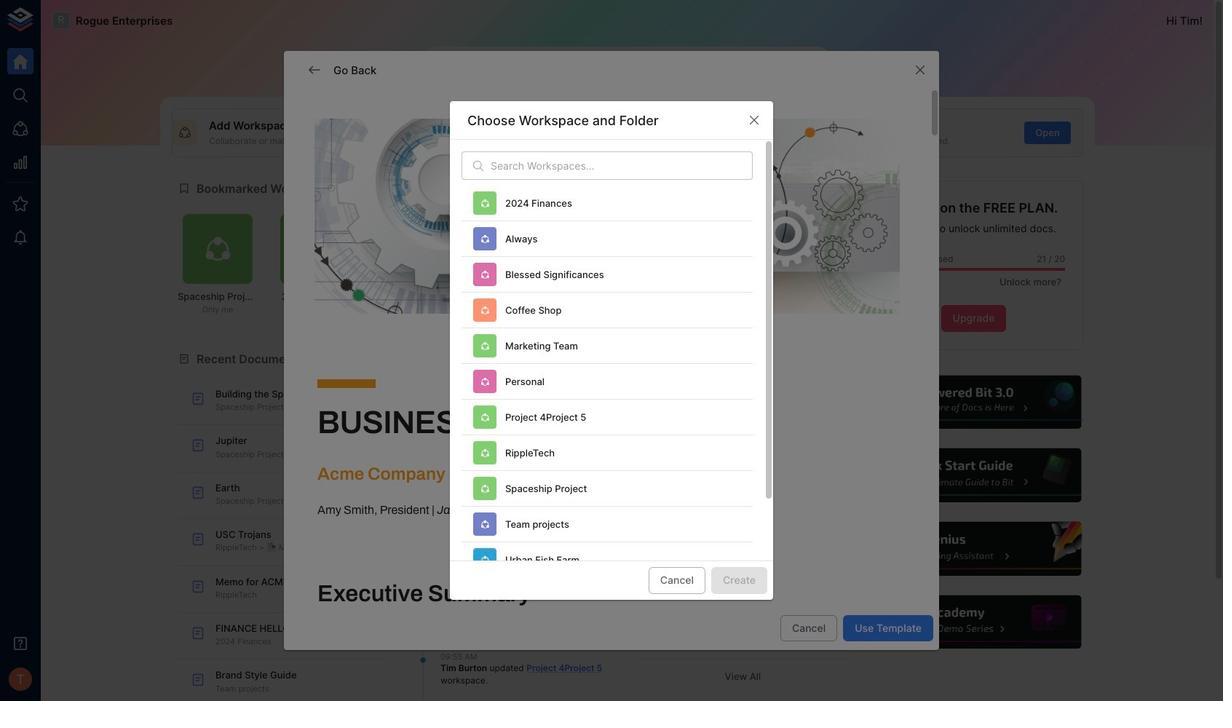 Task type: describe. For each thing, give the bounding box(es) containing it.
2 help image from the top
[[864, 447, 1083, 504]]

3 help image from the top
[[864, 520, 1083, 578]]

1 help image from the top
[[864, 373, 1083, 431]]



Task type: locate. For each thing, give the bounding box(es) containing it.
dialog
[[284, 51, 939, 701], [450, 101, 773, 620]]

4 help image from the top
[[864, 593, 1083, 651]]

help image
[[864, 373, 1083, 431], [864, 447, 1083, 504], [864, 520, 1083, 578], [864, 593, 1083, 651]]

Search Workspaces... text field
[[491, 152, 753, 180]]



Task type: vqa. For each thing, say whether or not it's contained in the screenshot.
fourth Tooltip
no



